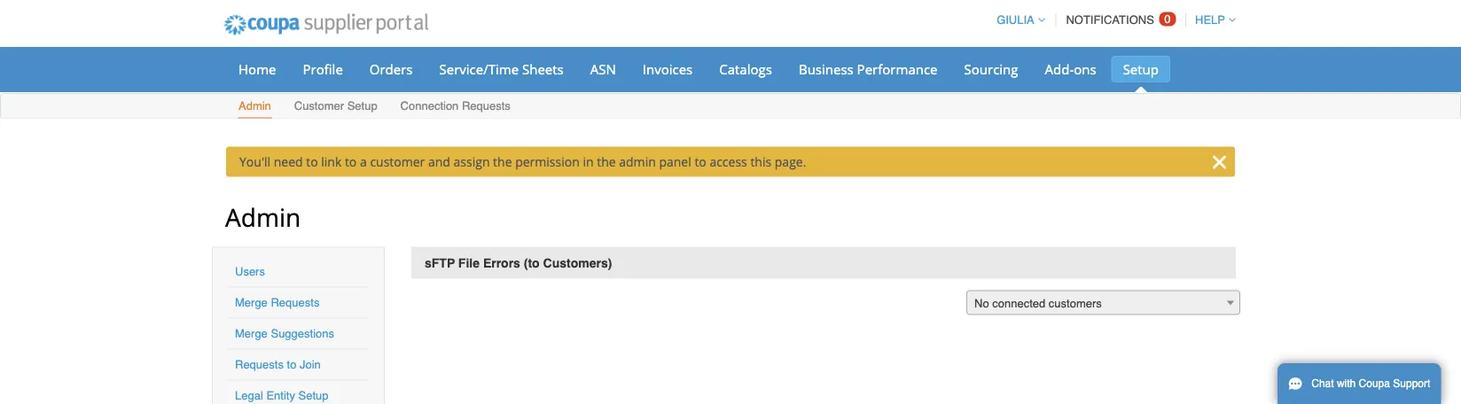 Task type: vqa. For each thing, say whether or not it's contained in the screenshot.
You'll on the left top of page
yes



Task type: describe. For each thing, give the bounding box(es) containing it.
chat
[[1312, 378, 1335, 390]]

customer setup
[[294, 99, 378, 113]]

1 the from the left
[[493, 153, 512, 170]]

requests for merge requests
[[271, 296, 320, 310]]

customer setup link
[[293, 95, 378, 118]]

support
[[1394, 378, 1431, 390]]

admin link
[[238, 95, 272, 118]]

add-ons
[[1045, 60, 1097, 78]]

0 vertical spatial admin
[[239, 99, 271, 113]]

1 vertical spatial admin
[[225, 200, 301, 234]]

home
[[239, 60, 276, 78]]

merge for merge requests
[[235, 296, 268, 310]]

assign
[[454, 153, 490, 170]]

join
[[300, 358, 321, 372]]

connection requests
[[401, 99, 511, 113]]

business performance
[[799, 60, 938, 78]]

invoices
[[643, 60, 693, 78]]

users
[[235, 265, 265, 279]]

profile link
[[291, 56, 355, 82]]

you'll
[[240, 153, 271, 170]]

1 vertical spatial setup
[[347, 99, 378, 113]]

merge suggestions
[[235, 327, 334, 341]]

asn
[[591, 60, 616, 78]]

coupa
[[1360, 378, 1391, 390]]

sftp file errors (to customers)
[[425, 256, 612, 270]]

0 vertical spatial setup
[[1124, 60, 1159, 78]]

suggestions
[[271, 327, 334, 341]]

invoices link
[[631, 56, 705, 82]]

add-ons link
[[1034, 56, 1109, 82]]

profile
[[303, 60, 343, 78]]

merge for merge suggestions
[[235, 327, 268, 341]]

permission
[[516, 153, 580, 170]]

sourcing link
[[953, 56, 1030, 82]]

catalogs
[[720, 60, 773, 78]]

link
[[321, 153, 342, 170]]

you'll need to link to a customer and assign the permission in the admin panel to access this page.
[[240, 153, 807, 170]]

requests to join
[[235, 358, 321, 372]]

panel
[[659, 153, 692, 170]]

2 the from the left
[[597, 153, 616, 170]]

asn link
[[579, 56, 628, 82]]

to right the panel
[[695, 153, 707, 170]]

this
[[751, 153, 772, 170]]

sourcing
[[965, 60, 1019, 78]]



Task type: locate. For each thing, give the bounding box(es) containing it.
1 horizontal spatial setup
[[347, 99, 378, 113]]

home link
[[227, 56, 288, 82]]

customers)
[[543, 256, 612, 270]]

requests
[[462, 99, 511, 113], [271, 296, 320, 310], [235, 358, 284, 372]]

requests for connection requests
[[462, 99, 511, 113]]

to left a
[[345, 153, 357, 170]]

requests to join link
[[235, 358, 321, 372]]

setup down join
[[299, 389, 329, 403]]

chat with coupa support button
[[1278, 364, 1442, 405]]

setup link
[[1112, 56, 1171, 82]]

a
[[360, 153, 367, 170]]

0 horizontal spatial the
[[493, 153, 512, 170]]

business performance link
[[788, 56, 950, 82]]

page.
[[775, 153, 807, 170]]

customer
[[294, 99, 344, 113]]

1 horizontal spatial the
[[597, 153, 616, 170]]

admin down home link
[[239, 99, 271, 113]]

need
[[274, 153, 303, 170]]

merge
[[235, 296, 268, 310], [235, 327, 268, 341]]

service/time sheets
[[440, 60, 564, 78]]

to left link
[[306, 153, 318, 170]]

connection requests link
[[400, 95, 512, 118]]

setup right the customer
[[347, 99, 378, 113]]

with
[[1338, 378, 1357, 390]]

2 vertical spatial setup
[[299, 389, 329, 403]]

merge requests link
[[235, 296, 320, 310]]

add-
[[1045, 60, 1074, 78]]

0 vertical spatial requests
[[462, 99, 511, 113]]

requests up 'legal'
[[235, 358, 284, 372]]

and
[[428, 153, 451, 170]]

merge requests
[[235, 296, 320, 310]]

performance
[[857, 60, 938, 78]]

1 merge from the top
[[235, 296, 268, 310]]

orders link
[[358, 56, 424, 82]]

ons
[[1074, 60, 1097, 78]]

requests down service/time
[[462, 99, 511, 113]]

admin
[[619, 153, 656, 170]]

merge down merge requests
[[235, 327, 268, 341]]

access
[[710, 153, 748, 170]]

admin down you'll
[[225, 200, 301, 234]]

setup right ons
[[1124, 60, 1159, 78]]

errors
[[483, 256, 521, 270]]

2 horizontal spatial setup
[[1124, 60, 1159, 78]]

file
[[459, 256, 480, 270]]

users link
[[235, 265, 265, 279]]

orders
[[370, 60, 413, 78]]

1 vertical spatial requests
[[271, 296, 320, 310]]

the right assign in the top left of the page
[[493, 153, 512, 170]]

the
[[493, 153, 512, 170], [597, 153, 616, 170]]

sheets
[[522, 60, 564, 78]]

service/time
[[440, 60, 519, 78]]

1 vertical spatial merge
[[235, 327, 268, 341]]

catalogs link
[[708, 56, 784, 82]]

2 merge from the top
[[235, 327, 268, 341]]

requests up suggestions
[[271, 296, 320, 310]]

admin
[[239, 99, 271, 113], [225, 200, 301, 234]]

2 vertical spatial requests
[[235, 358, 284, 372]]

service/time sheets link
[[428, 56, 575, 82]]

coupa supplier portal image
[[212, 3, 441, 47]]

the right in
[[597, 153, 616, 170]]

merge down users link
[[235, 296, 268, 310]]

to
[[306, 153, 318, 170], [345, 153, 357, 170], [695, 153, 707, 170], [287, 358, 297, 372]]

in
[[583, 153, 594, 170]]

setup
[[1124, 60, 1159, 78], [347, 99, 378, 113], [299, 389, 329, 403]]

connection
[[401, 99, 459, 113]]

legal
[[235, 389, 263, 403]]

chat with coupa support
[[1312, 378, 1431, 390]]

merge suggestions link
[[235, 327, 334, 341]]

to left join
[[287, 358, 297, 372]]

business
[[799, 60, 854, 78]]

0 vertical spatial merge
[[235, 296, 268, 310]]

0 horizontal spatial setup
[[299, 389, 329, 403]]

legal entity setup
[[235, 389, 329, 403]]

(to
[[524, 256, 540, 270]]

sftp
[[425, 256, 455, 270]]

legal entity setup link
[[235, 389, 329, 403]]

entity
[[266, 389, 295, 403]]

customer
[[370, 153, 425, 170]]



